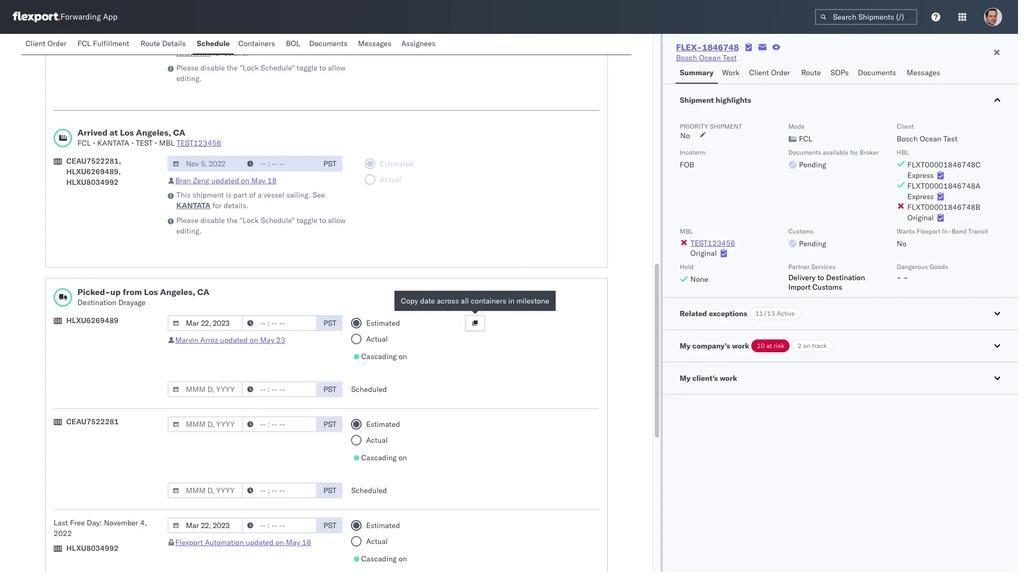 Task type: vqa. For each thing, say whether or not it's contained in the screenshot.
1873441's Flexport Demo Shipper co.
no



Task type: locate. For each thing, give the bounding box(es) containing it.
4 pst from the top
[[324, 420, 337, 430]]

0 vertical spatial messages button
[[354, 34, 397, 55]]

my client's work button
[[663, 363, 1018, 395]]

documents right sops button
[[858, 68, 896, 77]]

0 vertical spatial scheduled
[[351, 385, 387, 395]]

2 this shipment is part of a vessel sailing. see kantata for details. from the top
[[176, 190, 325, 211]]

0 vertical spatial messages
[[358, 39, 392, 48]]

angeles, right from
[[160, 287, 195, 298]]

original up wants
[[908, 213, 934, 223]]

documents
[[309, 39, 348, 48], [858, 68, 896, 77], [789, 149, 821, 156]]

original up hold on the right top of the page
[[691, 249, 717, 258]]

see
[[313, 38, 325, 47], [313, 190, 325, 200]]

1 horizontal spatial client
[[749, 68, 769, 77]]

2 please disable the "lock schedule" toggle to allow editing. from the top
[[176, 216, 346, 236]]

fcl for fcl fulfillment
[[78, 39, 91, 48]]

this shipment is part of a vessel sailing. see kantata for details.
[[176, 38, 325, 58], [176, 190, 325, 211]]

mbl
[[159, 138, 175, 148], [680, 228, 693, 236]]

1 vertical spatial -- : -- -- text field
[[242, 382, 317, 398]]

ocean down flex-1846748
[[699, 53, 721, 63]]

company's
[[693, 342, 730, 351]]

1 vertical spatial messages
[[907, 68, 940, 77]]

fcl inside arrived at los angeles, ca fcl • kantata • test • mbl test123456
[[77, 138, 91, 148]]

0 horizontal spatial 18
[[268, 176, 277, 186]]

0 vertical spatial flexport
[[917, 228, 941, 236]]

1 vertical spatial 18
[[302, 538, 311, 548]]

order for leftmost client order button
[[47, 39, 67, 48]]

0 vertical spatial is
[[226, 38, 232, 47]]

part right schedule
[[233, 38, 247, 47]]

1 vertical spatial order
[[771, 68, 790, 77]]

shipment
[[193, 38, 224, 47], [710, 123, 742, 130], [193, 190, 224, 200]]

4 mmm d, yyyy text field from the top
[[168, 518, 243, 534]]

please down bran
[[176, 216, 199, 225]]

2 kantata link from the top
[[176, 200, 211, 211]]

1 hlxu6269489, from the top
[[66, 14, 121, 24]]

shipment highlights
[[680, 95, 752, 105]]

3 hlxu8034992 from the top
[[66, 544, 119, 554]]

bosch inside client bosch ocean test incoterm fob
[[897, 134, 918, 144]]

details. for 2nd kantata link
[[224, 201, 249, 211]]

my inside my client's work button
[[680, 374, 691, 383]]

1 see from the top
[[313, 38, 325, 47]]

MMM D, YYYY text field
[[168, 316, 243, 332], [168, 382, 243, 398]]

1 vertical spatial route
[[801, 68, 821, 77]]

0 horizontal spatial no
[[681, 131, 690, 141]]

flexport left in-
[[917, 228, 941, 236]]

forwarding app link
[[13, 12, 118, 22]]

1 horizontal spatial client order button
[[745, 63, 797, 84]]

• left test
[[131, 138, 134, 148]]

1 of from the top
[[249, 38, 256, 47]]

cascading on for flexport automation updated on may 18
[[361, 555, 407, 564]]

1 vertical spatial at
[[767, 342, 772, 350]]

-- : -- -- text field down the "23"
[[242, 382, 317, 398]]

picked-up from los angeles, ca destination drayage
[[77, 287, 209, 308]]

express up flxt00001846748b at top right
[[908, 192, 934, 202]]

1 -- : -- -- text field from the top
[[242, 316, 317, 332]]

editing. down bran
[[176, 226, 202, 236]]

work left 10
[[732, 342, 750, 351]]

order left route button at the top right of page
[[771, 68, 790, 77]]

0 vertical spatial may
[[251, 176, 266, 186]]

ocean inside client bosch ocean test incoterm fob
[[920, 134, 942, 144]]

this shipment is part of a vessel sailing. see kantata for details. for 2nd kantata link from the bottom of the page
[[176, 38, 325, 58]]

1 vertical spatial test123456
[[691, 239, 735, 248]]

6 pst from the top
[[324, 521, 337, 531]]

ceau7522281, up fcl fulfillment
[[66, 4, 121, 13]]

1 this shipment is part of a vessel sailing. see kantata for details. from the top
[[176, 38, 325, 58]]

1 actual from the top
[[366, 335, 388, 344]]

no down wants
[[897, 239, 907, 249]]

3 mmm d, yyyy text field from the top
[[168, 483, 243, 499]]

dangerous
[[897, 263, 928, 271]]

0 vertical spatial client order button
[[21, 34, 73, 55]]

2 pending from the top
[[799, 239, 827, 249]]

pst for 3rd -- : -- -- text box from the top of the page
[[324, 486, 337, 496]]

fob
[[680, 160, 695, 170]]

fcl
[[78, 39, 91, 48], [799, 134, 813, 144], [77, 138, 91, 148]]

destination down services at the top right of page
[[826, 273, 865, 283]]

-- : -- -- text field up flexport automation updated on may 18
[[242, 518, 317, 534]]

1 toggle from the top
[[297, 63, 318, 73]]

0 vertical spatial -- : -- -- text field
[[242, 156, 317, 172]]

2 horizontal spatial •
[[155, 138, 157, 148]]

part for 2nd kantata link from the bottom of the page
[[233, 38, 247, 47]]

mmm d, yyyy text field down arroz
[[168, 382, 243, 398]]

route for route
[[801, 68, 821, 77]]

2 vertical spatial to
[[818, 273, 824, 283]]

1 part from the top
[[233, 38, 247, 47]]

at right 10
[[767, 342, 772, 350]]

0 vertical spatial updated
[[211, 176, 239, 186]]

los right from
[[144, 287, 158, 298]]

a
[[258, 38, 262, 47], [258, 190, 262, 200]]

1 ceau7522281, hlxu6269489, hlxu8034992 from the top
[[66, 4, 121, 34]]

0 vertical spatial 18
[[268, 176, 277, 186]]

1 vertical spatial kantata link
[[176, 200, 211, 211]]

shipment right details
[[193, 38, 224, 47]]

to
[[319, 63, 326, 73], [319, 216, 326, 225], [818, 273, 824, 283]]

documents down mode
[[789, 149, 821, 156]]

0 horizontal spatial -
[[897, 273, 902, 283]]

fcl down the arrived
[[77, 138, 91, 148]]

vessel
[[264, 38, 285, 47], [264, 190, 285, 200]]

delivery
[[789, 273, 816, 283]]

please
[[176, 63, 199, 73], [176, 216, 199, 225]]

11/13 active
[[756, 310, 795, 318]]

1 vertical spatial no
[[897, 239, 907, 249]]

• right test
[[155, 138, 157, 148]]

2 • from the left
[[131, 138, 134, 148]]

details. for 2nd kantata link from the bottom of the page
[[224, 48, 249, 58]]

2 details. from the top
[[224, 201, 249, 211]]

ca up bran
[[173, 127, 185, 138]]

2 vertical spatial for
[[213, 201, 222, 211]]

route details button
[[136, 34, 193, 55]]

hbl
[[897, 149, 910, 156]]

at for 10
[[767, 342, 772, 350]]

1 vertical spatial please
[[176, 216, 199, 225]]

2 please from the top
[[176, 216, 199, 225]]

for left 'containers'
[[213, 48, 222, 58]]

sops button
[[827, 63, 854, 84]]

vessel left bol
[[264, 38, 285, 47]]

fcl left the "fulfillment"
[[78, 39, 91, 48]]

1 vertical spatial destination
[[77, 298, 116, 308]]

of for 2nd kantata link from the bottom of the page
[[249, 38, 256, 47]]

ca
[[173, 127, 185, 138], [197, 287, 209, 298]]

on
[[241, 176, 250, 186], [250, 336, 258, 345], [803, 342, 811, 350], [399, 352, 407, 362], [399, 454, 407, 463], [276, 538, 284, 548], [399, 555, 407, 564]]

flexport automation updated on may 18 button
[[175, 538, 311, 548]]

bol button
[[282, 34, 305, 55]]

1 horizontal spatial no
[[897, 239, 907, 249]]

highlights
[[716, 95, 752, 105]]

"lock down containers button
[[240, 63, 259, 73]]

mbl up hold on the right top of the page
[[680, 228, 693, 236]]

3 actual from the top
[[366, 537, 388, 547]]

3 -- : -- -- text field from the top
[[242, 483, 317, 499]]

pending for documents available for broker
[[799, 160, 827, 170]]

test123456 up zeng
[[177, 138, 221, 148]]

disable down zeng
[[201, 216, 225, 225]]

2 the from the top
[[227, 216, 238, 225]]

2 a from the top
[[258, 190, 262, 200]]

fcl fulfillment
[[78, 39, 129, 48]]

2 part from the top
[[233, 190, 247, 200]]

1 my from the top
[[680, 342, 691, 351]]

0 vertical spatial of
[[249, 38, 256, 47]]

0 vertical spatial hlxu6269489,
[[66, 14, 121, 24]]

priority shipment
[[680, 123, 742, 130]]

1 vertical spatial messages button
[[903, 63, 946, 84]]

pending
[[799, 160, 827, 170], [799, 239, 827, 249]]

2 schedule" from the top
[[261, 216, 295, 225]]

kantata inside arrived at los angeles, ca fcl • kantata • test • mbl test123456
[[97, 138, 129, 148]]

0 vertical spatial toggle
[[297, 63, 318, 73]]

0 vertical spatial vessel
[[264, 38, 285, 47]]

3 pst from the top
[[324, 385, 337, 395]]

work button
[[718, 63, 745, 84]]

actual for marvin arroz updated on may 23
[[366, 335, 388, 344]]

2 vertical spatial updated
[[246, 538, 274, 548]]

documents button
[[305, 34, 354, 55], [854, 63, 903, 84]]

0 vertical spatial test123456
[[177, 138, 221, 148]]

no inside the wants flexport in-bond transit no
[[897, 239, 907, 249]]

1 kantata link from the top
[[176, 48, 211, 58]]

1 vertical spatial vessel
[[264, 190, 285, 200]]

0 vertical spatial los
[[120, 127, 134, 138]]

express for flxt00001846748a
[[908, 192, 934, 202]]

a down bran zeng updated on may 18 button
[[258, 190, 262, 200]]

1 vertical spatial cascading on
[[361, 454, 407, 463]]

0 vertical spatial original
[[908, 213, 934, 223]]

0 vertical spatial destination
[[826, 273, 865, 283]]

los right the arrived
[[120, 127, 134, 138]]

mmm d, yyyy text field for 2nd -- : -- -- text box from the bottom
[[168, 417, 243, 433]]

1 mmm d, yyyy text field from the top
[[168, 156, 243, 172]]

pending for customs
[[799, 239, 827, 249]]

angeles, inside picked-up from los angeles, ca destination drayage
[[160, 287, 195, 298]]

2 see from the top
[[313, 190, 325, 200]]

1 vertical spatial this
[[176, 190, 191, 200]]

1 horizontal spatial ocean
[[920, 134, 942, 144]]

is down bran zeng updated on may 18
[[226, 190, 232, 200]]

1 vertical spatial of
[[249, 190, 256, 200]]

updated right zeng
[[211, 176, 239, 186]]

work for my client's work
[[720, 374, 737, 383]]

original
[[908, 213, 934, 223], [691, 249, 717, 258]]

1 vertical spatial client
[[749, 68, 769, 77]]

shipment down highlights in the right top of the page
[[710, 123, 742, 130]]

1 vertical spatial for
[[850, 149, 858, 156]]

los inside arrived at los angeles, ca fcl • kantata • test • mbl test123456
[[120, 127, 134, 138]]

2 is from the top
[[226, 190, 232, 200]]

1 vertical spatial hlxu6269489,
[[66, 167, 121, 177]]

pending down documents available for broker
[[799, 160, 827, 170]]

at
[[110, 127, 118, 138], [767, 342, 772, 350]]

2 estimated from the top
[[366, 420, 400, 430]]

documents button right sops
[[854, 63, 903, 84]]

2 mmm d, yyyy text field from the top
[[168, 417, 243, 433]]

for left broker
[[850, 149, 858, 156]]

1 vertical spatial a
[[258, 190, 262, 200]]

details.
[[224, 48, 249, 58], [224, 201, 249, 211]]

part down bran zeng updated on may 18
[[233, 190, 247, 200]]

pst for 23's -- : -- -- text field
[[324, 319, 337, 328]]

pending up services at the top right of page
[[799, 239, 827, 249]]

1 vertical spatial updated
[[220, 336, 248, 345]]

0 vertical spatial my
[[680, 342, 691, 351]]

mbl right test
[[159, 138, 175, 148]]

0 horizontal spatial original
[[691, 249, 717, 258]]

5 pst from the top
[[324, 486, 337, 496]]

at inside arrived at los angeles, ca fcl • kantata • test • mbl test123456
[[110, 127, 118, 138]]

• down the arrived
[[93, 138, 95, 148]]

mmm d, yyyy text field up arroz
[[168, 316, 243, 332]]

wants flexport in-bond transit no
[[897, 228, 988, 249]]

ceau7522281, hlxu6269489, hlxu8034992 up fcl fulfillment
[[66, 4, 121, 34]]

hlxu8034992 down forwarding app
[[66, 25, 119, 34]]

2 pst from the top
[[324, 319, 337, 328]]

of for 2nd kantata link
[[249, 190, 256, 200]]

scheduled for hlxu6269489
[[351, 385, 387, 395]]

flexport left automation
[[175, 538, 203, 548]]

fcl inside button
[[78, 39, 91, 48]]

2 hlxu6269489, from the top
[[66, 167, 121, 177]]

1 "lock from the top
[[240, 63, 259, 73]]

my left client's
[[680, 374, 691, 383]]

november
[[104, 519, 138, 528]]

hlxu8034992 down the arrived
[[66, 178, 119, 187]]

0 horizontal spatial destination
[[77, 298, 116, 308]]

actual for flexport automation updated on may 18
[[366, 537, 388, 547]]

flexport inside the wants flexport in-bond transit no
[[917, 228, 941, 236]]

23
[[276, 336, 285, 345]]

may for flexport automation updated on may 18
[[286, 538, 300, 548]]

route
[[141, 39, 160, 48], [801, 68, 821, 77]]

1 vertical spatial my
[[680, 374, 691, 383]]

1 details. from the top
[[224, 48, 249, 58]]

mbl inside arrived at los angeles, ca fcl • kantata • test • mbl test123456
[[159, 138, 175, 148]]

arrived at los angeles, ca fcl • kantata • test • mbl test123456
[[77, 127, 221, 148]]

0 vertical spatial hlxu8034992
[[66, 25, 119, 34]]

1 vertical spatial "lock
[[240, 216, 259, 225]]

3 cascading on from the top
[[361, 555, 407, 564]]

test123456 up hold on the right top of the page
[[691, 239, 735, 248]]

0 horizontal spatial los
[[120, 127, 134, 138]]

test123456 button up hold on the right top of the page
[[691, 239, 736, 248]]

-
[[897, 273, 902, 283], [904, 273, 908, 283]]

documents right bol button
[[309, 39, 348, 48]]

2 vertical spatial cascading
[[361, 555, 397, 564]]

1 cascading from the top
[[361, 352, 397, 362]]

1 vertical spatial allow
[[328, 216, 346, 225]]

1 vertical spatial mmm d, yyyy text field
[[168, 382, 243, 398]]

is left 'containers'
[[226, 38, 232, 47]]

1 sailing. from the top
[[286, 38, 311, 47]]

customs
[[789, 228, 814, 236], [813, 283, 843, 292]]

0 horizontal spatial •
[[93, 138, 95, 148]]

hlxu6269489, up fcl fulfillment
[[66, 14, 121, 24]]

estimated
[[366, 319, 400, 328], [366, 420, 400, 430], [366, 521, 400, 531]]

ocean up flxt00001846748c
[[920, 134, 942, 144]]

3 estimated from the top
[[366, 521, 400, 531]]

2 of from the top
[[249, 190, 256, 200]]

vessel down bran zeng updated on may 18 button
[[264, 190, 285, 200]]

0 horizontal spatial test123456 button
[[177, 138, 221, 148]]

2 -- : -- -- text field from the top
[[242, 382, 317, 398]]

2 vertical spatial cascading on
[[361, 555, 407, 564]]

updated right arroz
[[220, 336, 248, 345]]

shipment down zeng
[[193, 190, 224, 200]]

-- : -- -- text field
[[242, 156, 317, 172], [242, 417, 317, 433], [242, 483, 317, 499]]

0 horizontal spatial order
[[47, 39, 67, 48]]

work for my company's work
[[732, 342, 750, 351]]

schedule"
[[261, 63, 295, 73], [261, 216, 295, 225]]

0 horizontal spatial ocean
[[699, 53, 721, 63]]

MMM D, YYYY text field
[[168, 156, 243, 172], [168, 417, 243, 433], [168, 483, 243, 499], [168, 518, 243, 534]]

1 express from the top
[[908, 171, 934, 180]]

1 vertical spatial ca
[[197, 287, 209, 298]]

2 ceau7522281, hlxu6269489, hlxu8034992 from the top
[[66, 156, 121, 187]]

cascading for flexport automation updated on may 18
[[361, 555, 397, 564]]

forwarding app
[[60, 12, 118, 22]]

client order down flexport. image
[[25, 39, 67, 48]]

ceau7522281, down the arrived
[[66, 156, 121, 166]]

1 a from the top
[[258, 38, 262, 47]]

0 vertical spatial documents button
[[305, 34, 354, 55]]

disable down schedule button
[[201, 63, 225, 73]]

0 vertical spatial angeles,
[[136, 127, 171, 138]]

client up hbl
[[897, 123, 914, 130]]

client order right work button
[[749, 68, 790, 77]]

pst
[[324, 159, 337, 169], [324, 319, 337, 328], [324, 385, 337, 395], [324, 420, 337, 430], [324, 486, 337, 496], [324, 521, 337, 531]]

at right the arrived
[[110, 127, 118, 138]]

client order
[[25, 39, 67, 48], [749, 68, 790, 77]]

1 horizontal spatial messages
[[907, 68, 940, 77]]

2 "lock from the top
[[240, 216, 259, 225]]

test
[[723, 53, 737, 63], [944, 134, 958, 144]]

client right work button
[[749, 68, 769, 77]]

this down bran
[[176, 190, 191, 200]]

1 pending from the top
[[799, 160, 827, 170]]

cascading for marvin arroz updated on may 23
[[361, 352, 397, 362]]

work
[[722, 68, 740, 77]]

day:
[[87, 519, 102, 528]]

order for bottom client order button
[[771, 68, 790, 77]]

1 this from the top
[[176, 38, 191, 47]]

may for marvin arroz updated on may 23
[[260, 336, 274, 345]]

2 scheduled from the top
[[351, 486, 387, 496]]

client order button
[[21, 34, 73, 55], [745, 63, 797, 84]]

test123456
[[177, 138, 221, 148], [691, 239, 735, 248]]

2 express from the top
[[908, 192, 934, 202]]

pst for 2nd -- : -- -- text box from the bottom
[[324, 420, 337, 430]]

1 - from the left
[[897, 273, 902, 283]]

this left schedule
[[176, 38, 191, 47]]

2 - from the left
[[904, 273, 908, 283]]

1 vertical spatial ocean
[[920, 134, 942, 144]]

2 vertical spatial -- : -- -- text field
[[242, 483, 317, 499]]

customs down services at the top right of page
[[813, 283, 843, 292]]

ceau7522281, hlxu6269489, hlxu8034992
[[66, 4, 121, 34], [66, 156, 121, 187]]

1 horizontal spatial 18
[[302, 538, 311, 548]]

a left bol
[[258, 38, 262, 47]]

the down bran zeng updated on may 18
[[227, 216, 238, 225]]

2 mmm d, yyyy text field from the top
[[168, 382, 243, 398]]

3 • from the left
[[155, 138, 157, 148]]

customs up the partner in the top right of the page
[[789, 228, 814, 236]]

hlxu6269489, down the arrived
[[66, 167, 121, 177]]

no down priority
[[681, 131, 690, 141]]

1 vertical spatial express
[[908, 192, 934, 202]]

details
[[162, 39, 186, 48]]

at for arrived
[[110, 127, 118, 138]]

route left details
[[141, 39, 160, 48]]

1 mmm d, yyyy text field from the top
[[168, 316, 243, 332]]

3 -- : -- -- text field from the top
[[242, 518, 317, 534]]

1 scheduled from the top
[[351, 385, 387, 395]]

0 vertical spatial actual
[[366, 335, 388, 344]]

documents button right bol
[[305, 34, 354, 55]]

fcl down mode
[[799, 134, 813, 144]]

express
[[908, 171, 934, 180], [908, 192, 934, 202]]

updated for automation
[[246, 538, 274, 548]]

bosch down flex- at the right of the page
[[676, 53, 697, 63]]

"lock down bran zeng updated on may 18 button
[[240, 216, 259, 225]]

ca up arroz
[[197, 287, 209, 298]]

1 vertical spatial this shipment is part of a vessel sailing. see kantata for details.
[[176, 190, 325, 211]]

destination inside 'partner services delivery to destination import customs'
[[826, 273, 865, 283]]

work inside button
[[720, 374, 737, 383]]

app
[[103, 12, 118, 22]]

ocean
[[699, 53, 721, 63], [920, 134, 942, 144]]

of down bran zeng updated on may 18 button
[[249, 190, 256, 200]]

0 horizontal spatial bosch
[[676, 53, 697, 63]]

1 vertical spatial ceau7522281,
[[66, 156, 121, 166]]

1 vertical spatial mbl
[[680, 228, 693, 236]]

part
[[233, 38, 247, 47], [233, 190, 247, 200]]

1 vertical spatial flexport
[[175, 538, 203, 548]]

work right client's
[[720, 374, 737, 383]]

services
[[812, 263, 836, 271]]

fulfillment
[[93, 39, 129, 48]]

updated right automation
[[246, 538, 274, 548]]

hlxu8034992 down "last free day: november 4, 2022" at the bottom left
[[66, 544, 119, 554]]

0 vertical spatial disable
[[201, 63, 225, 73]]

ceau7522281, hlxu6269489, hlxu8034992 down the arrived
[[66, 156, 121, 187]]

actual
[[366, 335, 388, 344], [366, 436, 388, 446], [366, 537, 388, 547]]

hlxu8034992
[[66, 25, 119, 34], [66, 178, 119, 187], [66, 544, 119, 554]]

kantata
[[176, 48, 211, 58], [97, 138, 129, 148], [176, 201, 211, 211]]

test down 1846748
[[723, 53, 737, 63]]

angeles, up test
[[136, 127, 171, 138]]

picked-
[[77, 287, 110, 298]]

for down bran zeng updated on may 18
[[213, 201, 222, 211]]

0 vertical spatial pending
[[799, 160, 827, 170]]

2 vertical spatial hlxu8034992
[[66, 544, 119, 554]]

test up flxt00001846748c
[[944, 134, 958, 144]]

1 estimated from the top
[[366, 319, 400, 328]]

2 my from the top
[[680, 374, 691, 383]]

kantata link
[[176, 48, 211, 58], [176, 200, 211, 211]]

1 horizontal spatial •
[[131, 138, 134, 148]]

for
[[213, 48, 222, 58], [850, 149, 858, 156], [213, 201, 222, 211]]

-- : -- -- text field
[[242, 316, 317, 332], [242, 382, 317, 398], [242, 518, 317, 534]]

test123456 button up zeng
[[177, 138, 221, 148]]

1 horizontal spatial mbl
[[680, 228, 693, 236]]

3 cascading from the top
[[361, 555, 397, 564]]

my for my client's work
[[680, 374, 691, 383]]

1 vertical spatial toggle
[[297, 216, 318, 225]]

2 sailing. from the top
[[286, 190, 311, 200]]

2 vertical spatial estimated
[[366, 521, 400, 531]]

express up flxt00001846748a
[[908, 171, 934, 180]]

1 editing. from the top
[[176, 74, 202, 83]]

1 vessel from the top
[[264, 38, 285, 47]]

1 please disable the "lock schedule" toggle to allow editing. from the top
[[176, 63, 346, 83]]

hlxu6269489
[[66, 316, 119, 326]]

0 vertical spatial this
[[176, 38, 191, 47]]

messages for the top 'messages' button
[[358, 39, 392, 48]]

1 cascading on from the top
[[361, 352, 407, 362]]

my left the company's
[[680, 342, 691, 351]]

1 is from the top
[[226, 38, 232, 47]]

0 horizontal spatial test123456
[[177, 138, 221, 148]]

0 vertical spatial ca
[[173, 127, 185, 138]]

1 vertical spatial details.
[[224, 201, 249, 211]]

0 vertical spatial "lock
[[240, 63, 259, 73]]

1 horizontal spatial ca
[[197, 287, 209, 298]]

0 vertical spatial mmm d, yyyy text field
[[168, 316, 243, 332]]

messages button
[[354, 34, 397, 55], [903, 63, 946, 84]]

bosch up hbl
[[897, 134, 918, 144]]

-- : -- -- text field up the "23"
[[242, 316, 317, 332]]

Search Shipments (/) text field
[[815, 9, 918, 25]]

2 this from the top
[[176, 190, 191, 200]]

the down schedule button
[[227, 63, 238, 73]]

1 vertical spatial the
[[227, 216, 238, 225]]

messages
[[358, 39, 392, 48], [907, 68, 940, 77]]

scheduled for ceau7522281
[[351, 486, 387, 496]]

2 editing. from the top
[[176, 226, 202, 236]]

client down flexport. image
[[25, 39, 45, 48]]

client order button down flexport. image
[[21, 34, 73, 55]]

client order button right work
[[745, 63, 797, 84]]

see for 2nd kantata link from the bottom of the page
[[313, 38, 325, 47]]

route details
[[141, 39, 186, 48]]

destination down picked-
[[77, 298, 116, 308]]

estimated for marvin arroz updated on may 23
[[366, 319, 400, 328]]



Task type: describe. For each thing, give the bounding box(es) containing it.
mmm d, yyyy text field for 3rd -- : -- -- text box from the top of the page
[[168, 483, 243, 499]]

client bosch ocean test incoterm fob
[[680, 123, 958, 170]]

dangerous goods - -
[[897, 263, 949, 283]]

10 at risk
[[757, 342, 785, 350]]

date
[[420, 297, 435, 306]]

-- : -- -- text field for 23
[[242, 316, 317, 332]]

test inside client bosch ocean test incoterm fob
[[944, 134, 958, 144]]

in-
[[942, 228, 952, 236]]

2 actual from the top
[[366, 436, 388, 446]]

containers button
[[234, 34, 282, 55]]

fcl fulfillment button
[[73, 34, 136, 55]]

my for my company's work
[[680, 342, 691, 351]]

is for 2nd kantata link from the bottom of the page
[[226, 38, 232, 47]]

this shipment is part of a vessel sailing. see kantata for details. for 2nd kantata link
[[176, 190, 325, 211]]

up
[[110, 287, 121, 298]]

available
[[823, 149, 849, 156]]

bran zeng updated on may 18
[[175, 176, 277, 186]]

see for 2nd kantata link
[[313, 190, 325, 200]]

1 horizontal spatial documents
[[789, 149, 821, 156]]

milestone
[[517, 297, 549, 306]]

free
[[70, 519, 85, 528]]

shipment highlights button
[[663, 84, 1018, 116]]

2 toggle from the top
[[297, 216, 318, 225]]

partner
[[789, 263, 810, 271]]

all
[[461, 297, 469, 306]]

schedule button
[[193, 34, 234, 55]]

bond
[[952, 228, 967, 236]]

1 please from the top
[[176, 63, 199, 73]]

1 hlxu8034992 from the top
[[66, 25, 119, 34]]

exceptions
[[709, 309, 748, 319]]

2 -- : -- -- text field from the top
[[242, 417, 317, 433]]

goods
[[930, 263, 949, 271]]

1 allow from the top
[[328, 63, 346, 73]]

client order for leftmost client order button
[[25, 39, 67, 48]]

ca inside arrived at los angeles, ca fcl • kantata • test • mbl test123456
[[173, 127, 185, 138]]

route for route details
[[141, 39, 160, 48]]

my company's work
[[680, 342, 750, 351]]

client order for bottom client order button
[[749, 68, 790, 77]]

2 cascading from the top
[[361, 454, 397, 463]]

1 horizontal spatial test123456
[[691, 239, 735, 248]]

updated for arroz
[[220, 336, 248, 345]]

2 vertical spatial kantata
[[176, 201, 211, 211]]

2 vessel from the top
[[264, 190, 285, 200]]

pst for second -- : -- -- text field from the top
[[324, 385, 337, 395]]

0 horizontal spatial client order button
[[21, 34, 73, 55]]

1 disable from the top
[[201, 63, 225, 73]]

schedule
[[197, 39, 230, 48]]

last
[[54, 519, 68, 528]]

customs inside 'partner services delivery to destination import customs'
[[813, 283, 843, 292]]

updated for zeng
[[211, 176, 239, 186]]

arrived
[[77, 127, 108, 138]]

transit
[[969, 228, 988, 236]]

summary button
[[676, 63, 718, 84]]

flxt00001846748c
[[908, 160, 981, 170]]

none
[[691, 275, 709, 284]]

to inside 'partner services delivery to destination import customs'
[[818, 273, 824, 283]]

flxt00001846748b
[[908, 203, 981, 212]]

containers
[[471, 297, 506, 306]]

sailing. for 2nd kantata link
[[286, 190, 311, 200]]

1 ceau7522281, from the top
[[66, 4, 121, 13]]

sops
[[831, 68, 849, 77]]

destination inside picked-up from los angeles, ca destination drayage
[[77, 298, 116, 308]]

0 vertical spatial for
[[213, 48, 222, 58]]

1 -- : -- -- text field from the top
[[242, 156, 317, 172]]

broker
[[860, 149, 879, 156]]

zeng
[[193, 176, 209, 186]]

1 the from the top
[[227, 63, 238, 73]]

express for flxt00001846748c
[[908, 171, 934, 180]]

pst for 18 -- : -- -- text field
[[324, 521, 337, 531]]

in
[[508, 297, 515, 306]]

2 hlxu8034992 from the top
[[66, 178, 119, 187]]

automation
[[205, 538, 244, 548]]

flexport. image
[[13, 12, 60, 22]]

route button
[[797, 63, 827, 84]]

test123456 inside arrived at los angeles, ca fcl • kantata • test • mbl test123456
[[177, 138, 221, 148]]

is for 2nd kantata link
[[226, 190, 232, 200]]

summary
[[680, 68, 714, 77]]

marvin arroz updated on may 23
[[175, 336, 285, 345]]

related
[[680, 309, 707, 319]]

marvin arroz updated on may 23 button
[[175, 336, 285, 345]]

flex-
[[676, 42, 702, 53]]

ca inside picked-up from los angeles, ca destination drayage
[[197, 287, 209, 298]]

0 vertical spatial to
[[319, 63, 326, 73]]

2 ceau7522281, from the top
[[66, 156, 121, 166]]

1 • from the left
[[93, 138, 95, 148]]

1 schedule" from the top
[[261, 63, 295, 73]]

angeles, inside arrived at los angeles, ca fcl • kantata • test • mbl test123456
[[136, 127, 171, 138]]

client inside client bosch ocean test incoterm fob
[[897, 123, 914, 130]]

arroz
[[200, 336, 218, 345]]

part for 2nd kantata link
[[233, 190, 247, 200]]

0 vertical spatial customs
[[789, 228, 814, 236]]

risk
[[774, 342, 785, 350]]

shipment
[[680, 95, 714, 105]]

4,
[[140, 519, 147, 528]]

flex-1846748
[[676, 42, 739, 53]]

1 pst from the top
[[324, 159, 337, 169]]

1 vertical spatial client order button
[[745, 63, 797, 84]]

documents available for broker
[[789, 149, 879, 156]]

bosch ocean test link
[[676, 53, 737, 63]]

1 horizontal spatial test123456 button
[[691, 239, 736, 248]]

2 vertical spatial shipment
[[193, 190, 224, 200]]

0 vertical spatial kantata
[[176, 48, 211, 58]]

0 horizontal spatial flexport
[[175, 538, 203, 548]]

ceau7522281
[[66, 417, 119, 427]]

client for bottom client order button
[[749, 68, 769, 77]]

bosch ocean test
[[676, 53, 737, 63]]

0 vertical spatial shipment
[[193, 38, 224, 47]]

across
[[437, 297, 459, 306]]

-- : -- -- text field for 18
[[242, 518, 317, 534]]

2 on track
[[798, 342, 827, 350]]

1 vertical spatial to
[[319, 216, 326, 225]]

0 vertical spatial no
[[681, 131, 690, 141]]

may for bran zeng updated on may 18
[[251, 176, 266, 186]]

cascading on for marvin arroz updated on may 23
[[361, 352, 407, 362]]

partner services delivery to destination import customs
[[789, 263, 865, 292]]

hold
[[680, 263, 694, 271]]

estimated for flexport automation updated on may 18
[[366, 521, 400, 531]]

client's
[[693, 374, 718, 383]]

sailing. for 2nd kantata link from the bottom of the page
[[286, 38, 311, 47]]

test
[[136, 138, 153, 148]]

bol
[[286, 39, 300, 48]]

from
[[123, 287, 142, 298]]

track
[[812, 342, 827, 350]]

mode
[[789, 123, 805, 130]]

messages for bottommost 'messages' button
[[907, 68, 940, 77]]

copy
[[401, 297, 418, 306]]

client for leftmost client order button
[[25, 39, 45, 48]]

bran zeng updated on may 18 button
[[175, 176, 277, 186]]

fcl for fcl
[[799, 134, 813, 144]]

flxt00001846748a
[[908, 181, 981, 191]]

last free day: november 4, 2022
[[54, 519, 147, 539]]

copy date across all containers in milestone
[[401, 297, 549, 306]]

18 for flexport automation updated on may 18
[[302, 538, 311, 548]]

2 disable from the top
[[201, 216, 225, 225]]

2022
[[54, 529, 72, 539]]

assignees
[[401, 39, 436, 48]]

los inside picked-up from los angeles, ca destination drayage
[[144, 287, 158, 298]]

priority
[[680, 123, 708, 130]]

1 vertical spatial documents
[[858, 68, 896, 77]]

2 cascading on from the top
[[361, 454, 407, 463]]

0 horizontal spatial test
[[723, 53, 737, 63]]

18 for bran zeng updated on may 18
[[268, 176, 277, 186]]

wants
[[897, 228, 915, 236]]

drayage
[[118, 298, 146, 308]]

import
[[789, 283, 811, 292]]

mmm d, yyyy text field for 18 -- : -- -- text field
[[168, 518, 243, 534]]

0 horizontal spatial documents button
[[305, 34, 354, 55]]

1 vertical spatial shipment
[[710, 123, 742, 130]]

1 vertical spatial documents button
[[854, 63, 903, 84]]

bran
[[175, 176, 191, 186]]

flex-1846748 link
[[676, 42, 739, 53]]

2
[[798, 342, 802, 350]]

1 vertical spatial original
[[691, 249, 717, 258]]

10
[[757, 342, 765, 350]]

0 vertical spatial test123456 button
[[177, 138, 221, 148]]

ocean inside "bosch ocean test" link
[[699, 53, 721, 63]]

2 allow from the top
[[328, 216, 346, 225]]

1846748
[[702, 42, 739, 53]]

forwarding
[[60, 12, 101, 22]]

assignees button
[[397, 34, 442, 55]]

0 horizontal spatial documents
[[309, 39, 348, 48]]

active
[[777, 310, 795, 318]]

11/13
[[756, 310, 775, 318]]



